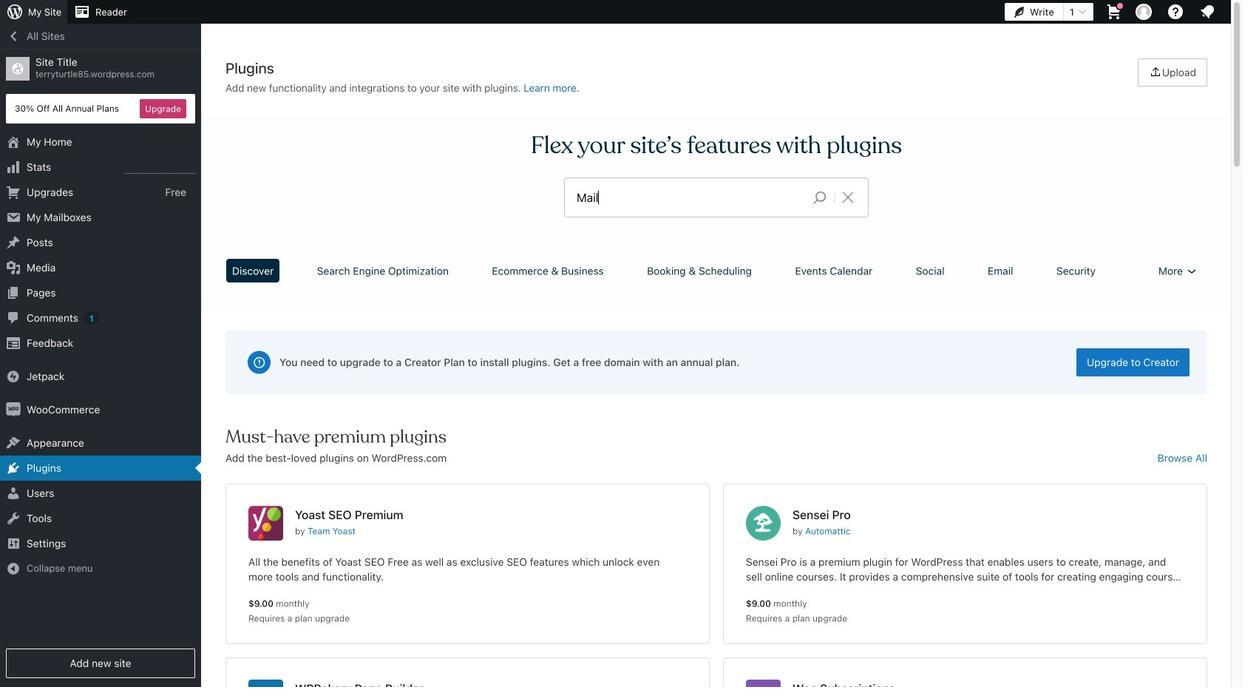 Task type: vqa. For each thing, say whether or not it's contained in the screenshot.
the leftmost plugin icon
yes



Task type: describe. For each thing, give the bounding box(es) containing it.
2 plugin icon image from the left
[[746, 506, 781, 541]]

highest hourly views 0 image
[[125, 164, 195, 174]]

2 img image from the top
[[6, 402, 21, 417]]

open search image
[[802, 187, 839, 208]]

Search search field
[[577, 178, 802, 217]]

help image
[[1167, 3, 1185, 21]]

close search image
[[830, 189, 867, 206]]



Task type: locate. For each thing, give the bounding box(es) containing it.
1 img image from the top
[[6, 369, 21, 384]]

my profile image
[[1136, 4, 1153, 20]]

main content
[[220, 58, 1213, 687]]

img image
[[6, 369, 21, 384], [6, 402, 21, 417]]

my shopping cart image
[[1106, 3, 1124, 21]]

1 vertical spatial img image
[[6, 402, 21, 417]]

plugin icon image
[[249, 506, 283, 541], [746, 506, 781, 541]]

0 vertical spatial img image
[[6, 369, 21, 384]]

0 horizontal spatial plugin icon image
[[249, 506, 283, 541]]

1 plugin icon image from the left
[[249, 506, 283, 541]]

1 horizontal spatial plugin icon image
[[746, 506, 781, 541]]

None search field
[[565, 178, 869, 217]]

manage your notifications image
[[1199, 3, 1217, 21]]



